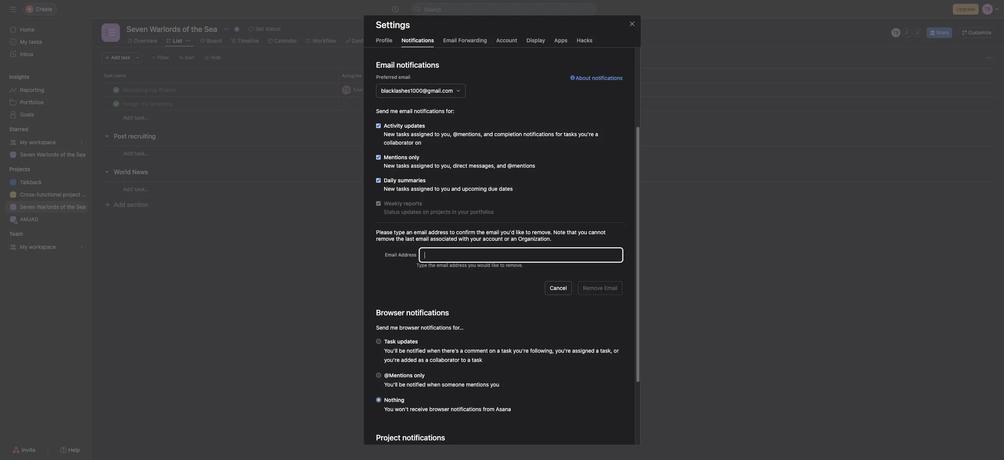 Task type: vqa. For each thing, say whether or not it's contained in the screenshot.
Mark complete image at bottom left
no



Task type: locate. For each thing, give the bounding box(es) containing it.
remove. right would
[[506, 262, 523, 268]]

1 sea from the top
[[76, 151, 86, 158]]

send for send me email notifications for:
[[376, 108, 389, 114]]

an
[[407, 229, 413, 236], [511, 236, 517, 242]]

2 of from the top
[[60, 204, 65, 210]]

me
[[390, 108, 398, 114], [390, 324, 398, 331]]

task for task updates you'll be notified when there's a comment on a task you're following, you're assigned a task, or you're added as a collaborator to a task
[[384, 338, 396, 345]]

completed checkbox inside recruiting top pirates 'cell'
[[112, 85, 121, 94]]

you left would
[[468, 262, 476, 268]]

2 seven warlords of the sea from the top
[[20, 204, 86, 210]]

1 horizontal spatial like
[[516, 229, 524, 236]]

assigned inside daily summaries new tasks assigned to you and upcoming due dates
[[411, 186, 433, 192]]

task up name
[[121, 55, 130, 60]]

my tasks link
[[5, 36, 88, 48]]

assigned for summaries
[[411, 186, 433, 192]]

notifications
[[592, 75, 623, 81], [414, 108, 445, 114], [524, 131, 554, 137], [421, 324, 452, 331], [451, 406, 482, 413]]

you up weekly reports status updates on projects in your portfolios
[[441, 186, 450, 192]]

notifications inside activity updates new tasks assigned to you, @mentions, and completion notifications for tasks you're a collaborator on
[[524, 131, 554, 137]]

assigned up summaries
[[411, 162, 433, 169]]

1 vertical spatial task
[[384, 338, 396, 345]]

add down post recruiting 'button'
[[123, 150, 133, 156]]

new for new tasks assigned to you and upcoming due dates
[[384, 186, 395, 192]]

1 seven warlords of the sea from the top
[[20, 151, 86, 158]]

new inside "mentions only new tasks assigned to you, direct messages, and @mentions"
[[384, 162, 395, 169]]

collapse task list for this section image
[[104, 169, 110, 175]]

starred element
[[0, 122, 92, 162]]

and left the upcoming
[[452, 186, 461, 192]]

starred
[[9, 126, 28, 132]]

1 seven from the top
[[20, 151, 35, 158]]

email right type
[[414, 229, 427, 236]]

me up activity
[[390, 108, 398, 114]]

on down send me email notifications for:
[[415, 139, 421, 146]]

3 my from the top
[[20, 244, 28, 250]]

daily summaries new tasks assigned to you and upcoming due dates
[[384, 177, 513, 192]]

1 vertical spatial of
[[60, 204, 65, 210]]

2 seven from the top
[[20, 204, 35, 210]]

when for there's
[[427, 348, 441, 354]]

0 horizontal spatial tb
[[344, 87, 350, 93]]

0 vertical spatial remove.
[[532, 229, 552, 236]]

tasks down "home"
[[29, 38, 42, 45]]

task inside row
[[103, 73, 113, 79]]

for:
[[446, 108, 455, 114]]

on inside weekly reports status updates on projects in your portfolios
[[423, 209, 429, 215]]

or right "task,"
[[614, 348, 619, 354]]

2 vertical spatial and
[[452, 186, 461, 192]]

Completed checkbox
[[112, 85, 121, 94], [112, 99, 121, 108]]

you
[[384, 406, 394, 413]]

when left there's
[[427, 348, 441, 354]]

only down the as
[[414, 372, 425, 379]]

2 add task… row from the top
[[92, 146, 1005, 161]]

to inside "mentions only new tasks assigned to you, direct messages, and @mentions"
[[435, 162, 440, 169]]

you'll
[[384, 381, 398, 388]]

when inside @mentions only you'll be notified when someone mentions you
[[427, 381, 441, 388]]

seven warlords of the sea
[[20, 151, 86, 158], [20, 204, 86, 210]]

tasks inside "mentions only new tasks assigned to you, direct messages, and @mentions"
[[396, 162, 410, 169]]

you inside @mentions only you'll be notified when someone mentions you
[[491, 381, 500, 388]]

send up the you'll
[[376, 324, 389, 331]]

you, inside activity updates new tasks assigned to you, @mentions, and completion notifications for tasks you're a collaborator on
[[441, 131, 452, 137]]

warlords up talkback link
[[37, 151, 59, 158]]

2 workspace from the top
[[29, 244, 56, 250]]

seven up projects
[[20, 151, 35, 158]]

you right mentions
[[491, 381, 500, 388]]

files link
[[430, 37, 448, 45]]

and inside activity updates new tasks assigned to you, @mentions, and completion notifications for tasks you're a collaborator on
[[484, 131, 493, 137]]

browser right receive
[[430, 406, 450, 413]]

None text field
[[125, 22, 219, 36], [420, 248, 623, 262], [125, 22, 219, 36], [420, 248, 623, 262]]

task… down recruiting
[[135, 150, 149, 156]]

only inside @mentions only you'll be notified when someone mentions you
[[414, 372, 425, 379]]

activity updates new tasks assigned to you, @mentions, and completion notifications for tasks you're a collaborator on
[[384, 122, 599, 146]]

browser inside 'nothing you won't receive browser notifications from asana'
[[430, 406, 450, 413]]

0 vertical spatial notified
[[407, 348, 426, 354]]

add task… row
[[92, 110, 1005, 125], [92, 146, 1005, 161], [92, 182, 1005, 196]]

1 you, from the top
[[441, 131, 452, 137]]

you're
[[513, 348, 529, 354], [556, 348, 571, 354], [384, 357, 400, 363]]

1 horizontal spatial or
[[614, 348, 619, 354]]

sea
[[76, 151, 86, 158], [76, 204, 86, 210]]

with
[[459, 236, 469, 242]]

my inside teams element
[[20, 244, 28, 250]]

1 horizontal spatial email
[[444, 37, 457, 43]]

add task… row for world news
[[92, 182, 1005, 196]]

invite
[[22, 447, 35, 453]]

2 me from the top
[[390, 324, 398, 331]]

0 vertical spatial completed checkbox
[[112, 85, 121, 94]]

add task… up section
[[123, 186, 149, 192]]

close image
[[629, 21, 636, 27]]

my workspace down team
[[20, 244, 56, 250]]

your inside 'please type an email address to confirm the email you'd like to remove. note that you cannot remove the last email associated with your account or an organization.'
[[471, 236, 482, 242]]

of for first seven warlords of the sea link from the bottom
[[60, 204, 65, 210]]

2 vertical spatial email
[[605, 285, 618, 291]]

2 completed checkbox from the top
[[112, 99, 121, 108]]

for…
[[453, 324, 464, 331]]

0 vertical spatial of
[[60, 151, 65, 158]]

due date
[[388, 73, 408, 79]]

calendar link
[[268, 37, 297, 45]]

1 vertical spatial me
[[390, 324, 398, 331]]

to right you'd
[[526, 229, 531, 236]]

the inside projects element
[[67, 204, 75, 210]]

0 vertical spatial collaborator
[[384, 139, 414, 146]]

1 warlords from the top
[[37, 151, 59, 158]]

workflow link
[[307, 37, 337, 45]]

assigned down send me email notifications for:
[[411, 131, 433, 137]]

email
[[399, 74, 410, 80], [400, 108, 413, 114], [414, 229, 427, 236], [486, 229, 499, 236], [416, 236, 429, 242], [437, 262, 448, 268]]

0 horizontal spatial your
[[458, 209, 469, 215]]

1 my from the top
[[20, 38, 28, 45]]

1 new from the top
[[384, 131, 395, 137]]

0 vertical spatial task
[[103, 73, 113, 79]]

1 vertical spatial seven warlords of the sea
[[20, 204, 86, 210]]

1 horizontal spatial task
[[472, 357, 482, 363]]

address down projects
[[429, 229, 448, 236]]

me up the you'll
[[390, 324, 398, 331]]

my workspace for the my workspace link inside teams element
[[20, 244, 56, 250]]

sea inside projects element
[[76, 204, 86, 210]]

1 workspace from the top
[[29, 139, 56, 145]]

tasks down "mentions"
[[396, 162, 410, 169]]

notified down @mentions
[[407, 381, 426, 388]]

tasks for daily summaries new tasks assigned to you and upcoming due dates
[[396, 186, 410, 192]]

header untitled section tree grid
[[92, 83, 1005, 125]]

0 vertical spatial add task… button
[[123, 114, 149, 122]]

assigned down summaries
[[411, 186, 433, 192]]

like right you'd
[[516, 229, 524, 236]]

notified inside task updates you'll be notified when there's a comment on a task you're following, you're assigned a task, or you're added as a collaborator to a task
[[407, 348, 426, 354]]

0 vertical spatial updates
[[405, 122, 425, 129]]

project notifications
[[376, 433, 445, 442]]

completed checkbox inside assign hq locations cell
[[112, 99, 121, 108]]

assigned inside activity updates new tasks assigned to you, @mentions, and completion notifications for tasks you're a collaborator on
[[411, 131, 433, 137]]

2 horizontal spatial and
[[497, 162, 506, 169]]

assigned left "task,"
[[573, 348, 595, 354]]

my workspace
[[20, 139, 56, 145], [20, 244, 56, 250]]

on inside activity updates new tasks assigned to you, @mentions, and completion notifications for tasks you're a collaborator on
[[415, 139, 421, 146]]

1 vertical spatial seven
[[20, 204, 35, 210]]

2 my workspace link from the top
[[5, 241, 88, 253]]

0 horizontal spatial you're
[[384, 357, 400, 363]]

3 new from the top
[[384, 186, 395, 192]]

browser down the browser notifications
[[400, 324, 420, 331]]

1 vertical spatial warlords
[[37, 204, 59, 210]]

3 add task… row from the top
[[92, 182, 1005, 196]]

add task… button inside header untitled section tree grid
[[123, 114, 149, 122]]

and inside daily summaries new tasks assigned to you and upcoming due dates
[[452, 186, 461, 192]]

1 when from the top
[[427, 348, 441, 354]]

0 vertical spatial sea
[[76, 151, 86, 158]]

workspace down amjad link
[[29, 244, 56, 250]]

add
[[111, 55, 120, 60], [123, 114, 133, 121], [123, 150, 133, 156], [123, 186, 133, 192], [114, 201, 125, 208]]

0 vertical spatial tb
[[894, 30, 900, 35]]

list image
[[106, 28, 115, 37]]

2 my from the top
[[20, 139, 28, 145]]

add task… for recruiting
[[123, 150, 149, 156]]

0 vertical spatial task
[[121, 55, 130, 60]]

0 vertical spatial seven warlords of the sea
[[20, 151, 86, 158]]

won't
[[395, 406, 409, 413]]

0 vertical spatial warlords
[[37, 151, 59, 158]]

0 vertical spatial or
[[504, 236, 510, 242]]

email address
[[385, 252, 417, 258]]

seven inside projects element
[[20, 204, 35, 210]]

hacks
[[577, 37, 593, 43]]

1 horizontal spatial remove.
[[532, 229, 552, 236]]

1 vertical spatial my workspace link
[[5, 241, 88, 253]]

0 vertical spatial your
[[458, 209, 469, 215]]

my tasks
[[20, 38, 42, 45]]

hide sidebar image
[[10, 6, 16, 12]]

messages link
[[389, 37, 421, 45]]

amjad
[[20, 216, 38, 222]]

seven warlords of the sea inside the starred element
[[20, 151, 86, 158]]

remove email button
[[578, 281, 623, 295]]

email right type in the bottom of the page
[[437, 262, 448, 268]]

and inside "mentions only new tasks assigned to you, direct messages, and @mentions"
[[497, 162, 506, 169]]

0 vertical spatial and
[[484, 131, 493, 137]]

1 vertical spatial add task…
[[123, 150, 149, 156]]

seven warlords of the sea up talkback link
[[20, 151, 86, 158]]

2 vertical spatial updates
[[397, 338, 418, 345]]

1 add task… from the top
[[123, 114, 149, 121]]

your
[[458, 209, 469, 215], [471, 236, 482, 242]]

2 sea from the top
[[76, 204, 86, 210]]

please
[[376, 229, 393, 236]]

warlords
[[37, 151, 59, 158], [37, 204, 59, 210]]

2 vertical spatial my
[[20, 244, 28, 250]]

0 vertical spatial email
[[444, 37, 457, 43]]

None checkbox
[[376, 124, 381, 128], [376, 178, 381, 183], [376, 201, 381, 206], [376, 124, 381, 128], [376, 178, 381, 183], [376, 201, 381, 206]]

be for you'll
[[399, 348, 405, 354]]

1 horizontal spatial on
[[423, 209, 429, 215]]

to up daily summaries new tasks assigned to you and upcoming due dates
[[435, 162, 440, 169]]

2 task… from the top
[[135, 150, 149, 156]]

1 vertical spatial and
[[497, 162, 506, 169]]

2 new from the top
[[384, 162, 395, 169]]

a right 'you're'
[[596, 131, 599, 137]]

3 add task… button from the top
[[123, 185, 149, 193]]

1 vertical spatial sea
[[76, 204, 86, 210]]

1 completed checkbox from the top
[[112, 85, 121, 94]]

my workspace inside teams element
[[20, 244, 56, 250]]

new inside activity updates new tasks assigned to you, @mentions, and completion notifications for tasks you're a collaborator on
[[384, 131, 395, 137]]

task down comment
[[472, 357, 482, 363]]

updates
[[405, 122, 425, 129], [401, 209, 421, 215], [397, 338, 418, 345]]

of up talkback link
[[60, 151, 65, 158]]

team button
[[0, 230, 23, 238]]

1 vertical spatial email
[[385, 252, 397, 258]]

0 vertical spatial on
[[415, 139, 421, 146]]

task inside task updates you'll be notified when there's a comment on a task you're following, you're assigned a task, or you're added as a collaborator to a task
[[384, 338, 396, 345]]

team
[[9, 231, 23, 237]]

my down team
[[20, 244, 28, 250]]

0 vertical spatial workspace
[[29, 139, 56, 145]]

my workspace link
[[5, 136, 88, 149], [5, 241, 88, 253]]

2 be from the top
[[399, 381, 405, 388]]

remove. left note
[[532, 229, 552, 236]]

row
[[92, 69, 1005, 83], [102, 82, 996, 83], [92, 83, 1005, 97], [92, 97, 1005, 111]]

@mentions
[[384, 372, 413, 379]]

you, for direct
[[441, 162, 452, 169]]

email
[[444, 37, 457, 43], [385, 252, 397, 258], [605, 285, 618, 291]]

you, left @mentions,
[[441, 131, 452, 137]]

seven warlords of the sea for first seven warlords of the sea link from the bottom
[[20, 204, 86, 210]]

of inside projects element
[[60, 204, 65, 210]]

0 vertical spatial task…
[[135, 114, 149, 121]]

add task… button down "assign hq locations" text field
[[123, 114, 149, 122]]

you, inside "mentions only new tasks assigned to you, direct messages, and @mentions"
[[441, 162, 452, 169]]

task… down "assign hq locations" text field
[[135, 114, 149, 121]]

0 vertical spatial my workspace link
[[5, 136, 88, 149]]

only
[[409, 154, 420, 161], [414, 372, 425, 379]]

timeline link
[[231, 37, 259, 45]]

updates for task updates
[[397, 338, 418, 345]]

updates inside weekly reports status updates on projects in your portfolios
[[401, 209, 421, 215]]

your right in
[[458, 209, 469, 215]]

you're down the you'll
[[384, 357, 400, 363]]

you, left the direct
[[441, 162, 452, 169]]

0 horizontal spatial on
[[415, 139, 421, 146]]

be inside task updates you'll be notified when there's a comment on a task you're following, you're assigned a task, or you're added as a collaborator to a task
[[399, 348, 405, 354]]

2 seven warlords of the sea link from the top
[[5, 201, 88, 213]]

2 vertical spatial new
[[384, 186, 395, 192]]

1 seven warlords of the sea link from the top
[[5, 149, 88, 161]]

assigned inside "mentions only new tasks assigned to you, direct messages, and @mentions"
[[411, 162, 433, 169]]

0 vertical spatial only
[[409, 154, 420, 161]]

0 vertical spatial when
[[427, 348, 441, 354]]

completed image
[[112, 99, 121, 108]]

when left someone
[[427, 381, 441, 388]]

of inside the starred element
[[60, 151, 65, 158]]

2 my workspace from the top
[[20, 244, 56, 250]]

to up weekly reports status updates on projects in your portfolios
[[435, 186, 440, 192]]

add inside header untitled section tree grid
[[123, 114, 133, 121]]

0 horizontal spatial or
[[504, 236, 510, 242]]

my workspace inside the starred element
[[20, 139, 56, 145]]

cross-functional project plan
[[20, 191, 92, 198]]

0 horizontal spatial task
[[103, 73, 113, 79]]

1 vertical spatial you,
[[441, 162, 452, 169]]

upgrade
[[957, 6, 976, 12]]

notified inside @mentions only you'll be notified when someone mentions you
[[407, 381, 426, 388]]

messages,
[[469, 162, 496, 169]]

like right would
[[492, 262, 499, 268]]

only inside "mentions only new tasks assigned to you, direct messages, and @mentions"
[[409, 154, 420, 161]]

my workspace link down amjad link
[[5, 241, 88, 253]]

projects
[[431, 209, 451, 215]]

None radio
[[376, 339, 381, 344], [376, 373, 381, 378], [376, 339, 381, 344], [376, 373, 381, 378]]

2 vertical spatial add task…
[[123, 186, 149, 192]]

add task… down post recruiting 'button'
[[123, 150, 149, 156]]

add up post recruiting 'button'
[[123, 114, 133, 121]]

preferred
[[376, 74, 397, 80]]

be down @mentions
[[399, 381, 405, 388]]

be right the you'll
[[399, 348, 405, 354]]

1 send from the top
[[376, 108, 389, 114]]

1 horizontal spatial address
[[450, 262, 467, 268]]

new
[[384, 131, 395, 137], [384, 162, 395, 169], [384, 186, 395, 192]]

seven warlords of the sea inside projects element
[[20, 204, 86, 210]]

add task…
[[123, 114, 149, 121], [123, 150, 149, 156], [123, 186, 149, 192]]

address inside 'please type an email address to confirm the email you'd like to remove. note that you cannot remove the last email associated with your account or an organization.'
[[429, 229, 448, 236]]

tyler black
[[353, 87, 377, 93]]

1 vertical spatial tb
[[344, 87, 350, 93]]

updates down reports
[[401, 209, 421, 215]]

to inside daily summaries new tasks assigned to you and upcoming due dates
[[435, 186, 440, 192]]

2 you, from the top
[[441, 162, 452, 169]]

2 horizontal spatial you're
[[556, 348, 571, 354]]

0 vertical spatial send
[[376, 108, 389, 114]]

my inside global element
[[20, 38, 28, 45]]

to down comment
[[461, 357, 466, 363]]

0 vertical spatial you,
[[441, 131, 452, 137]]

1 horizontal spatial collaborator
[[430, 357, 460, 363]]

3 add task… from the top
[[123, 186, 149, 192]]

task… for recruiting
[[135, 150, 149, 156]]

send me browser notifications for…
[[376, 324, 464, 331]]

1 horizontal spatial browser
[[430, 406, 450, 413]]

to
[[435, 131, 440, 137], [435, 162, 440, 169], [435, 186, 440, 192], [450, 229, 455, 236], [526, 229, 531, 236], [500, 262, 505, 268], [461, 357, 466, 363]]

assigned for only
[[411, 162, 433, 169]]

0 horizontal spatial email
[[385, 252, 397, 258]]

1 vertical spatial add task… row
[[92, 146, 1005, 161]]

None checkbox
[[376, 155, 381, 160]]

send
[[376, 108, 389, 114], [376, 324, 389, 331]]

when inside task updates you'll be notified when there's a comment on a task you're following, you're assigned a task, or you're added as a collaborator to a task
[[427, 348, 441, 354]]

1 vertical spatial like
[[492, 262, 499, 268]]

my up inbox
[[20, 38, 28, 45]]

0 vertical spatial my
[[20, 38, 28, 45]]

updates inside activity updates new tasks assigned to you, @mentions, and completion notifications for tasks you're a collaborator on
[[405, 122, 425, 129]]

None radio
[[376, 398, 381, 403]]

forwarding
[[459, 37, 487, 43]]

workspace down goals link
[[29, 139, 56, 145]]

1 my workspace from the top
[[20, 139, 56, 145]]

account button
[[497, 37, 518, 47]]

your right "with"
[[471, 236, 482, 242]]

or
[[504, 236, 510, 242], [614, 348, 619, 354]]

add task… row down @mentions
[[92, 182, 1005, 196]]

files
[[436, 37, 448, 44]]

1 add task… button from the top
[[123, 114, 149, 122]]

2 when from the top
[[427, 381, 441, 388]]

completed checkbox down completed icon
[[112, 99, 121, 108]]

blacklashes1000@gmail.com
[[381, 87, 453, 94]]

of
[[60, 151, 65, 158], [60, 204, 65, 210]]

notifications left for…
[[421, 324, 452, 331]]

my for teams element
[[20, 244, 28, 250]]

collaborator inside task updates you'll be notified when there's a comment on a task you're following, you're assigned a task, or you're added as a collaborator to a task
[[430, 357, 460, 363]]

row containing tb
[[92, 83, 1005, 97]]

1 vertical spatial my workspace
[[20, 244, 56, 250]]

add task… button up section
[[123, 185, 149, 193]]

sea inside the starred element
[[76, 151, 86, 158]]

0 horizontal spatial and
[[452, 186, 461, 192]]

1 vertical spatial only
[[414, 372, 425, 379]]

2 notified from the top
[[407, 381, 426, 388]]

goals
[[20, 111, 34, 118]]

1 me from the top
[[390, 108, 398, 114]]

address left would
[[450, 262, 467, 268]]

1 horizontal spatial your
[[471, 236, 482, 242]]

3 task… from the top
[[135, 186, 149, 192]]

0 vertical spatial like
[[516, 229, 524, 236]]

add for third add task… row from the bottom of the page
[[123, 114, 133, 121]]

notified
[[407, 348, 426, 354], [407, 381, 426, 388]]

add task… row up for
[[92, 110, 1005, 125]]

2 send from the top
[[376, 324, 389, 331]]

tasks down activity
[[396, 131, 410, 137]]

collaborator up "mentions"
[[384, 139, 414, 146]]

section
[[127, 201, 148, 208]]

new inside daily summaries new tasks assigned to you and upcoming due dates
[[384, 186, 395, 192]]

projects
[[9, 166, 30, 172]]

1 vertical spatial send
[[376, 324, 389, 331]]

my workspace for second the my workspace link from the bottom of the page
[[20, 139, 56, 145]]

due
[[388, 73, 397, 79]]

or right "account" on the bottom
[[504, 236, 510, 242]]

2 horizontal spatial task
[[502, 348, 512, 354]]

like
[[516, 229, 524, 236], [492, 262, 499, 268]]

add up add section button
[[123, 186, 133, 192]]

cross-
[[20, 191, 37, 198]]

you're left following, at the right bottom of the page
[[513, 348, 529, 354]]

1 vertical spatial seven warlords of the sea link
[[5, 201, 88, 213]]

1 vertical spatial be
[[399, 381, 405, 388]]

to left "with"
[[450, 229, 455, 236]]

confirm
[[456, 229, 475, 236]]

2 warlords from the top
[[37, 204, 59, 210]]

1 vertical spatial browser
[[430, 406, 450, 413]]

when
[[427, 348, 441, 354], [427, 381, 441, 388]]

1 notified from the top
[[407, 348, 426, 354]]

0 vertical spatial address
[[429, 229, 448, 236]]

only right "mentions"
[[409, 154, 420, 161]]

1 vertical spatial completed checkbox
[[112, 99, 121, 108]]

address
[[429, 229, 448, 236], [450, 262, 467, 268]]

1 be from the top
[[399, 348, 405, 354]]

me for email
[[390, 108, 398, 114]]

new down daily
[[384, 186, 395, 192]]

0 horizontal spatial task
[[121, 55, 130, 60]]

1 horizontal spatial and
[[484, 131, 493, 137]]

my workspace down starred
[[20, 139, 56, 145]]

new down activity
[[384, 131, 395, 137]]

tyler
[[353, 87, 364, 93]]

the down project
[[67, 204, 75, 210]]

2 vertical spatial on
[[490, 348, 496, 354]]

0 vertical spatial be
[[399, 348, 405, 354]]

completed image
[[112, 85, 121, 94]]

1 vertical spatial or
[[614, 348, 619, 354]]

assignee
[[342, 73, 362, 79]]

like inside 'please type an email address to confirm the email you'd like to remove. note that you cannot remove the last email associated with your account or an organization.'
[[516, 229, 524, 236]]

2 add task… from the top
[[123, 150, 149, 156]]

of down 'cross-functional project plan' at the left top of page
[[60, 204, 65, 210]]

1 of from the top
[[60, 151, 65, 158]]

be inside @mentions only you'll be notified when someone mentions you
[[399, 381, 405, 388]]

portfolios
[[470, 209, 494, 215]]

new down "mentions"
[[384, 162, 395, 169]]

updates inside task updates you'll be notified when there's a comment on a task you're following, you're assigned a task, or you're added as a collaborator to a task
[[397, 338, 418, 345]]

you, for @mentions,
[[441, 131, 452, 137]]

completed checkbox for recruiting top pirates text box
[[112, 85, 121, 94]]

1 vertical spatial on
[[423, 209, 429, 215]]

assign hq locations cell
[[92, 97, 339, 111]]

you're right following, at the right bottom of the page
[[556, 348, 571, 354]]

2 vertical spatial add task… row
[[92, 182, 1005, 196]]

and left completion
[[484, 131, 493, 137]]

assigned inside task updates you'll be notified when there's a comment on a task you're following, you're assigned a task, or you're added as a collaborator to a task
[[573, 348, 595, 354]]

insights element
[[0, 70, 92, 122]]

world
[[114, 169, 131, 176]]

task
[[121, 55, 130, 60], [502, 348, 512, 354], [472, 357, 482, 363]]

1 vertical spatial address
[[450, 262, 467, 268]]

0 vertical spatial add task…
[[123, 114, 149, 121]]

notifications left 'from'
[[451, 406, 482, 413]]

2 add task… button from the top
[[123, 149, 149, 158]]

collaborator down there's
[[430, 357, 460, 363]]

of for seven warlords of the sea link in the the starred element
[[60, 151, 65, 158]]

0 vertical spatial add task… row
[[92, 110, 1005, 125]]

0 horizontal spatial address
[[429, 229, 448, 236]]

0 vertical spatial new
[[384, 131, 395, 137]]

0 vertical spatial seven
[[20, 151, 35, 158]]

task updates you'll be notified when there's a comment on a task you're following, you're assigned a task, or you're added as a collaborator to a task
[[384, 338, 619, 363]]

warlords inside the starred element
[[37, 151, 59, 158]]

cross-functional project plan link
[[5, 189, 92, 201]]

cancel button
[[545, 281, 572, 295]]

1 add task… row from the top
[[92, 110, 1005, 125]]

task… up section
[[135, 186, 149, 192]]

preferred email
[[376, 74, 410, 80]]

1 task… from the top
[[135, 114, 149, 121]]

tasks inside daily summaries new tasks assigned to you and upcoming due dates
[[396, 186, 410, 192]]

send up activity
[[376, 108, 389, 114]]

warlords down cross-functional project plan link
[[37, 204, 59, 210]]

the right confirm
[[477, 229, 485, 236]]

status
[[384, 209, 400, 215]]

0 vertical spatial seven warlords of the sea link
[[5, 149, 88, 161]]



Task type: describe. For each thing, give the bounding box(es) containing it.
be for you'll
[[399, 381, 405, 388]]

teams element
[[0, 227, 92, 255]]

seven warlords of the sea link inside the starred element
[[5, 149, 88, 161]]

collaborator inside activity updates new tasks assigned to you, @mentions, and completion notifications for tasks you're a collaborator on
[[384, 139, 414, 146]]

assigned for updates
[[411, 131, 433, 137]]

inbox
[[20, 51, 34, 57]]

due
[[488, 186, 498, 192]]

receive
[[410, 406, 428, 413]]

last
[[406, 236, 414, 242]]

email right 'due'
[[399, 74, 410, 80]]

type the email address you would like to remove.
[[417, 262, 523, 268]]

as
[[418, 357, 424, 363]]

a right the as
[[426, 357, 428, 363]]

add task
[[111, 55, 130, 60]]

upgrade button
[[954, 4, 980, 15]]

new for new tasks assigned to you, direct messages, and @mentions
[[384, 162, 395, 169]]

world news button
[[114, 165, 148, 179]]

me for browser
[[390, 324, 398, 331]]

task,
[[601, 348, 613, 354]]

0 horizontal spatial like
[[492, 262, 499, 268]]

board
[[207, 37, 222, 44]]

post recruiting
[[114, 133, 156, 140]]

talkback
[[20, 179, 42, 186]]

tasks for activity updates new tasks assigned to you, @mentions, and completion notifications for tasks you're a collaborator on
[[396, 131, 410, 137]]

comment
[[465, 348, 488, 354]]

a right comment
[[497, 348, 500, 354]]

notifications right the about
[[592, 75, 623, 81]]

or inside task updates you'll be notified when there's a comment on a task you're following, you're assigned a task, or you're added as a collaborator to a task
[[614, 348, 619, 354]]

profile button
[[376, 37, 393, 47]]

add task… for news
[[123, 186, 149, 192]]

notified for only
[[407, 381, 426, 388]]

1 vertical spatial remove.
[[506, 262, 523, 268]]

0 horizontal spatial an
[[407, 229, 413, 236]]

2 horizontal spatial email
[[605, 285, 618, 291]]

task for task name
[[103, 73, 113, 79]]

remove. inside 'please type an email address to confirm the email you'd like to remove. note that you cannot remove the last email associated with your account or an organization.'
[[532, 229, 552, 236]]

a right there's
[[460, 348, 463, 354]]

calendar
[[274, 37, 297, 44]]

my for global element
[[20, 38, 28, 45]]

direct
[[453, 162, 468, 169]]

add task… inside header untitled section tree grid
[[123, 114, 149, 121]]

workspace inside the starred element
[[29, 139, 56, 145]]

you're
[[579, 131, 594, 137]]

Recruiting top Pirates text field
[[121, 86, 179, 94]]

asana
[[496, 406, 511, 413]]

add task… button for recruiting
[[123, 149, 149, 158]]

goals link
[[5, 109, 88, 121]]

1 horizontal spatial you're
[[513, 348, 529, 354]]

overview
[[134, 37, 158, 44]]

mentions
[[466, 381, 489, 388]]

send me email notifications for:
[[376, 108, 455, 114]]

inbox link
[[5, 48, 88, 60]]

only for @mentions only
[[414, 372, 425, 379]]

post
[[114, 133, 127, 140]]

starred button
[[0, 125, 28, 133]]

share
[[937, 30, 950, 35]]

email left you'd
[[486, 229, 499, 236]]

my workspace link inside teams element
[[5, 241, 88, 253]]

1 horizontal spatial an
[[511, 236, 517, 242]]

portfolios
[[20, 99, 44, 105]]

from
[[483, 406, 495, 413]]

seven warlords of the sea for seven warlords of the sea link in the the starred element
[[20, 151, 86, 158]]

that
[[567, 229, 577, 236]]

completed checkbox for "assign hq locations" text field
[[112, 99, 121, 108]]

type
[[417, 262, 427, 268]]

add task… row for post recruiting
[[92, 146, 1005, 161]]

tasks right for
[[564, 131, 577, 137]]

global element
[[0, 19, 92, 65]]

the right type in the bottom of the page
[[429, 262, 436, 268]]

email up activity
[[400, 108, 413, 114]]

2 vertical spatial task
[[472, 357, 482, 363]]

talkback link
[[5, 176, 88, 189]]

notifications left for:
[[414, 108, 445, 114]]

add for add task… row associated with world news
[[123, 186, 133, 192]]

tasks for mentions only new tasks assigned to you, direct messages, and @mentions
[[396, 162, 410, 169]]

send for send me browser notifications for…
[[376, 324, 389, 331]]

added
[[401, 357, 417, 363]]

tb inside row
[[344, 87, 350, 93]]

0 horizontal spatial browser
[[400, 324, 420, 331]]

following,
[[530, 348, 554, 354]]

display button
[[527, 37, 546, 47]]

1 vertical spatial task
[[502, 348, 512, 354]]

a left "task,"
[[596, 348, 599, 354]]

add section button
[[102, 198, 151, 212]]

hacks button
[[577, 37, 593, 47]]

new for new tasks assigned to you, @mentions, and completion notifications for tasks you're a collaborator on
[[384, 131, 395, 137]]

world news
[[114, 169, 148, 176]]

name
[[114, 73, 126, 79]]

a down comment
[[468, 357, 471, 363]]

insights button
[[0, 73, 29, 81]]

email for email forwarding
[[444, 37, 457, 43]]

share button
[[927, 27, 953, 38]]

email forwarding
[[444, 37, 487, 43]]

workflow
[[313, 37, 337, 44]]

task inside button
[[121, 55, 130, 60]]

dashboard
[[352, 37, 380, 44]]

you'll
[[384, 348, 398, 354]]

to right would
[[500, 262, 505, 268]]

task… for news
[[135, 186, 149, 192]]

functional
[[37, 191, 61, 198]]

add left section
[[114, 201, 125, 208]]

the left last
[[396, 236, 404, 242]]

on inside task updates you'll be notified when there's a comment on a task you're following, you're assigned a task, or you're added as a collaborator to a task
[[490, 348, 496, 354]]

overview link
[[128, 37, 158, 45]]

for
[[556, 131, 563, 137]]

remove from starred image
[[234, 26, 240, 32]]

reporting
[[20, 87, 44, 93]]

row containing task name
[[92, 69, 1005, 83]]

insights
[[9, 74, 29, 80]]

your inside weekly reports status updates on projects in your portfolios
[[458, 209, 469, 215]]

Assign HQ locations text field
[[121, 100, 175, 108]]

would
[[477, 262, 490, 268]]

add task button
[[102, 52, 134, 63]]

tb inside button
[[894, 30, 900, 35]]

task… inside header untitled section tree grid
[[135, 114, 149, 121]]

activity
[[384, 122, 403, 129]]

you inside 'please type an email address to confirm the email you'd like to remove. note that you cannot remove the last email associated with your account or an organization.'
[[578, 229, 587, 236]]

add for add task… row associated with post recruiting
[[123, 150, 133, 156]]

weekly
[[384, 200, 402, 207]]

the up talkback link
[[67, 151, 75, 158]]

warlords inside projects element
[[37, 204, 59, 210]]

to inside task updates you'll be notified when there's a comment on a task you're following, you're assigned a task, or you're added as a collaborator to a task
[[461, 357, 466, 363]]

browser notifications
[[376, 308, 449, 317]]

email right last
[[416, 236, 429, 242]]

reports
[[404, 200, 422, 207]]

dashboard link
[[346, 37, 380, 45]]

notifications inside 'nothing you won't receive browser notifications from asana'
[[451, 406, 482, 413]]

remove
[[583, 285, 603, 291]]

projects element
[[0, 162, 92, 227]]

notified for updates
[[407, 348, 426, 354]]

amjad link
[[5, 213, 88, 226]]

address
[[398, 252, 417, 258]]

collapse task list for this section image
[[104, 133, 110, 139]]

a inside activity updates new tasks assigned to you, @mentions, and completion notifications for tasks you're a collaborator on
[[596, 131, 599, 137]]

add up task name
[[111, 55, 120, 60]]

about
[[576, 75, 591, 81]]

in
[[452, 209, 457, 215]]

updates for activity updates
[[405, 122, 425, 129]]

account
[[483, 236, 503, 242]]

only for mentions only
[[409, 154, 420, 161]]

workspace inside teams element
[[29, 244, 56, 250]]

black
[[365, 87, 377, 93]]

to inside activity updates new tasks assigned to you, @mentions, and completion notifications for tasks you're a collaborator on
[[435, 131, 440, 137]]

there's
[[442, 348, 459, 354]]

add section
[[114, 201, 148, 208]]

add task… button for news
[[123, 185, 149, 193]]

list
[[173, 37, 182, 44]]

email for email address
[[385, 252, 397, 258]]

apps
[[555, 37, 568, 43]]

timeline
[[237, 37, 259, 44]]

tasks inside global element
[[29, 38, 42, 45]]

my inside the starred element
[[20, 139, 28, 145]]

recruiting top pirates cell
[[92, 83, 339, 97]]

when for someone
[[427, 381, 441, 388]]

please type an email address to confirm the email you'd like to remove. note that you cannot remove the last email associated with your account or an organization.
[[376, 229, 606, 242]]

you inside daily summaries new tasks assigned to you and upcoming due dates
[[441, 186, 450, 192]]

seven inside the starred element
[[20, 151, 35, 158]]

task name
[[103, 73, 126, 79]]

you'd
[[501, 229, 515, 236]]

mentions
[[384, 154, 407, 161]]

or inside 'please type an email address to confirm the email you'd like to remove. note that you cannot remove the last email associated with your account or an organization.'
[[504, 236, 510, 242]]

1 my workspace link from the top
[[5, 136, 88, 149]]

notifications button
[[402, 37, 434, 47]]

recruiting
[[128, 133, 156, 140]]



